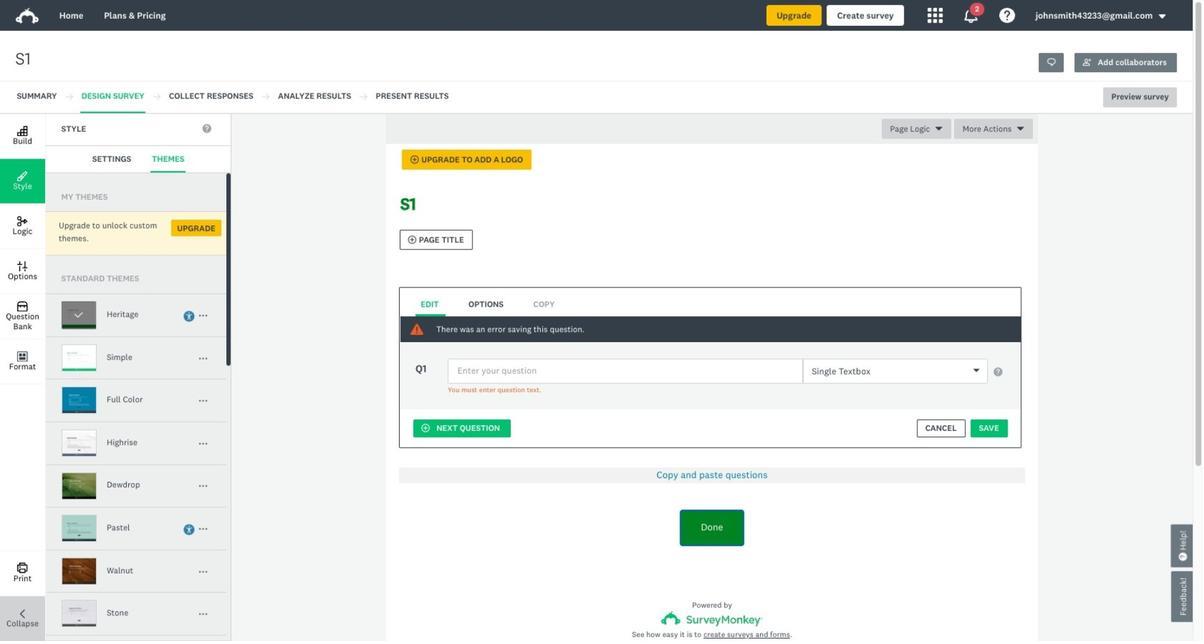 Task type: vqa. For each thing, say whether or not it's contained in the screenshot.
text box
no



Task type: describe. For each thing, give the bounding box(es) containing it.
surveymonkey logo image
[[15, 8, 39, 24]]

1 products icon image from the left
[[928, 8, 944, 23]]

dropdown arrow image
[[1159, 12, 1168, 21]]

2 products icon image from the left
[[964, 8, 980, 23]]



Task type: locate. For each thing, give the bounding box(es) containing it.
1 horizontal spatial products icon image
[[964, 8, 980, 23]]

help icon image
[[1000, 8, 1016, 23]]

surveymonkey image
[[662, 612, 763, 627]]

products icon image
[[928, 8, 944, 23], [964, 8, 980, 23]]

0 horizontal spatial products icon image
[[928, 8, 944, 23]]



